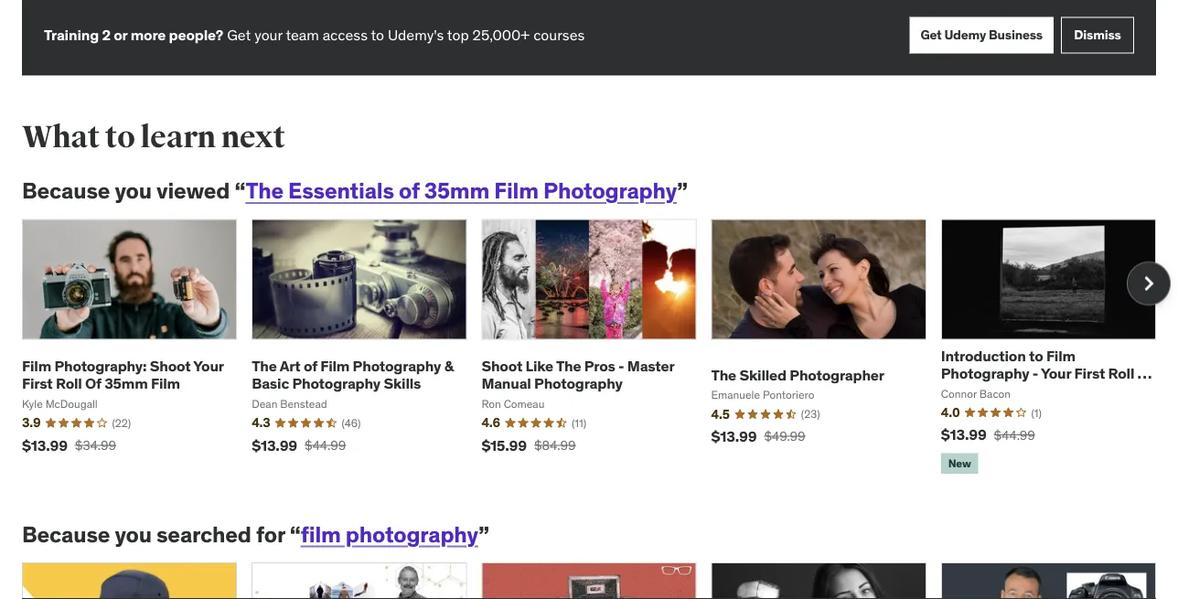 Task type: locate. For each thing, give the bounding box(es) containing it.
0 horizontal spatial 35mm
[[104, 374, 148, 393]]

you for viewed
[[115, 177, 152, 205]]

" right for
[[290, 521, 301, 548]]

the left art
[[252, 357, 277, 375]]

photographer
[[790, 365, 885, 384]]

" right viewed
[[235, 177, 246, 205]]

35mm for of
[[424, 177, 490, 205]]

1 vertical spatial because
[[22, 521, 110, 548]]

0 horizontal spatial first
[[22, 374, 53, 393]]

0 vertical spatial because
[[22, 177, 110, 205]]

the right like
[[556, 357, 581, 375]]

to
[[371, 25, 384, 44], [105, 118, 135, 156], [1029, 346, 1044, 365]]

film inside the art of film photography & basic photography skills
[[320, 357, 350, 375]]

your
[[193, 357, 224, 375], [1041, 364, 1072, 383]]

0 vertical spatial to
[[371, 25, 384, 44]]

next image
[[1135, 269, 1164, 298]]

2 you from the top
[[115, 521, 152, 548]]

film photography link
[[301, 521, 478, 548]]

your left basic
[[193, 357, 224, 375]]

because you searched for " film photography "
[[22, 521, 489, 548]]

2 horizontal spatial 35mm
[[941, 382, 985, 400]]

access
[[323, 25, 368, 44]]

dismiss
[[1075, 27, 1122, 43]]

"
[[235, 177, 246, 205], [290, 521, 301, 548]]

2 horizontal spatial of
[[1138, 364, 1152, 383]]

- inside shoot like the pros - master manual photography
[[619, 357, 625, 375]]

0 horizontal spatial of
[[304, 357, 317, 375]]

0 horizontal spatial shoot
[[150, 357, 191, 375]]

the essentials of 35mm film photography link
[[246, 177, 677, 205]]

-
[[619, 357, 625, 375], [1033, 364, 1039, 383]]

0 vertical spatial "
[[235, 177, 246, 205]]

0 horizontal spatial roll
[[56, 374, 82, 393]]

training
[[44, 25, 99, 44]]

viewed
[[156, 177, 230, 205]]

1 horizontal spatial to
[[371, 25, 384, 44]]

next
[[221, 118, 285, 156]]

the
[[246, 177, 284, 205], [252, 357, 277, 375], [556, 357, 581, 375], [712, 365, 737, 384]]

you for searched
[[115, 521, 152, 548]]

courses
[[534, 25, 585, 44]]

0 vertical spatial "
[[677, 177, 688, 205]]

introduction to film photography - your first roll of 35mm link
[[941, 346, 1153, 400]]

to left learn
[[105, 118, 135, 156]]

business
[[989, 27, 1043, 43]]

- right pros
[[619, 357, 625, 375]]

of inside the art of film photography & basic photography skills
[[304, 357, 317, 375]]

1 vertical spatial to
[[105, 118, 135, 156]]

first
[[1075, 364, 1106, 383], [22, 374, 53, 393]]

introduction to film photography - your first roll of 35mm
[[941, 346, 1152, 400]]

1 horizontal spatial your
[[1041, 364, 1072, 383]]

35mm
[[424, 177, 490, 205], [104, 374, 148, 393], [941, 382, 985, 400]]

of
[[399, 177, 420, 205], [304, 357, 317, 375], [1138, 364, 1152, 383]]

0 horizontal spatial "
[[235, 177, 246, 205]]

1 horizontal spatial shoot
[[482, 357, 523, 375]]

0 horizontal spatial -
[[619, 357, 625, 375]]

shoot like the pros - master manual photography
[[482, 357, 675, 393]]

"
[[677, 177, 688, 205], [478, 521, 489, 548]]

to for what to learn next
[[105, 118, 135, 156]]

your right introduction
[[1041, 364, 1072, 383]]

basic
[[252, 374, 289, 393]]

get udemy business link
[[910, 17, 1054, 54]]

you down what to learn next
[[115, 177, 152, 205]]

2 shoot from the left
[[482, 357, 523, 375]]

1 vertical spatial you
[[115, 521, 152, 548]]

1 because from the top
[[22, 177, 110, 205]]

roll
[[1109, 364, 1135, 383], [56, 374, 82, 393]]

of right essentials
[[399, 177, 420, 205]]

film inside introduction to film photography - your first roll of 35mm
[[1047, 346, 1076, 365]]

you left searched
[[115, 521, 152, 548]]

skills
[[384, 374, 421, 393]]

2 because from the top
[[22, 521, 110, 548]]

your
[[255, 25, 283, 44]]

1 you from the top
[[115, 177, 152, 205]]

what
[[22, 118, 100, 156]]

- right introduction
[[1033, 364, 1039, 383]]

to inside introduction to film photography - your first roll of 35mm
[[1029, 346, 1044, 365]]

shoot left like
[[482, 357, 523, 375]]

carousel element
[[22, 219, 1171, 478]]

of down next "icon"
[[1138, 364, 1152, 383]]

0 vertical spatial you
[[115, 177, 152, 205]]

of right art
[[304, 357, 317, 375]]

the skilled photographer link
[[712, 365, 885, 384]]

the skilled photographer
[[712, 365, 885, 384]]

to right access
[[371, 25, 384, 44]]

0 horizontal spatial your
[[193, 357, 224, 375]]

shoot right photography:
[[150, 357, 191, 375]]

you
[[115, 177, 152, 205], [115, 521, 152, 548]]

1 vertical spatial "
[[478, 521, 489, 548]]

searched
[[156, 521, 251, 548]]

1 shoot from the left
[[150, 357, 191, 375]]

0 horizontal spatial get
[[227, 25, 251, 44]]

shoot
[[150, 357, 191, 375], [482, 357, 523, 375]]

35mm inside introduction to film photography - your first roll of 35mm
[[941, 382, 985, 400]]

1 horizontal spatial get
[[921, 27, 942, 43]]

1 horizontal spatial -
[[1033, 364, 1039, 383]]

1 horizontal spatial roll
[[1109, 364, 1135, 383]]

2 horizontal spatial to
[[1029, 346, 1044, 365]]

the art of film photography & basic photography skills link
[[252, 357, 454, 393]]

get
[[227, 25, 251, 44], [921, 27, 942, 43]]

1 horizontal spatial first
[[1075, 364, 1106, 383]]

2 vertical spatial to
[[1029, 346, 1044, 365]]

because
[[22, 177, 110, 205], [22, 521, 110, 548]]

0 horizontal spatial to
[[105, 118, 135, 156]]

1 horizontal spatial of
[[399, 177, 420, 205]]

to for introduction to film photography - your first roll of 35mm
[[1029, 346, 1044, 365]]

manual
[[482, 374, 531, 393]]

get left udemy
[[921, 27, 942, 43]]

photography
[[544, 177, 677, 205], [353, 357, 441, 375], [941, 364, 1030, 383], [292, 374, 381, 393], [534, 374, 623, 393]]

of inside introduction to film photography - your first roll of 35mm
[[1138, 364, 1152, 383]]

film
[[494, 177, 539, 205], [1047, 346, 1076, 365], [22, 357, 51, 375], [320, 357, 350, 375], [151, 374, 180, 393]]

get left the your
[[227, 25, 251, 44]]

35mm inside the film photography: shoot your first roll of 35mm film
[[104, 374, 148, 393]]

master
[[628, 357, 675, 375]]

- inside introduction to film photography - your first roll of 35mm
[[1033, 364, 1039, 383]]

1 horizontal spatial "
[[290, 521, 301, 548]]

to right introduction
[[1029, 346, 1044, 365]]

your inside the film photography: shoot your first roll of 35mm film
[[193, 357, 224, 375]]

1 horizontal spatial 35mm
[[424, 177, 490, 205]]

film photography: shoot your first roll of 35mm film
[[22, 357, 224, 393]]

shoot inside the film photography: shoot your first roll of 35mm film
[[150, 357, 191, 375]]



Task type: describe. For each thing, give the bounding box(es) containing it.
1 vertical spatial "
[[290, 521, 301, 548]]

35mm for of
[[104, 374, 148, 393]]

of
[[85, 374, 101, 393]]

essentials
[[288, 177, 394, 205]]

roll inside introduction to film photography - your first roll of 35mm
[[1109, 364, 1135, 383]]

1 horizontal spatial "
[[677, 177, 688, 205]]

shoot inside shoot like the pros - master manual photography
[[482, 357, 523, 375]]

what to learn next
[[22, 118, 285, 156]]

introduction
[[941, 346, 1026, 365]]

the inside shoot like the pros - master manual photography
[[556, 357, 581, 375]]

&
[[444, 357, 454, 375]]

- for master
[[619, 357, 625, 375]]

because for because you viewed "
[[22, 177, 110, 205]]

udemy
[[945, 27, 987, 43]]

skilled
[[740, 365, 787, 384]]

or
[[114, 25, 127, 44]]

the down the next at the left top of page
[[246, 177, 284, 205]]

photography inside shoot like the pros - master manual photography
[[534, 374, 623, 393]]

the left the "skilled"
[[712, 365, 737, 384]]

more
[[131, 25, 166, 44]]

first inside the film photography: shoot your first roll of 35mm film
[[22, 374, 53, 393]]

first inside introduction to film photography - your first roll of 35mm
[[1075, 364, 1106, 383]]

team
[[286, 25, 319, 44]]

photography inside introduction to film photography - your first roll of 35mm
[[941, 364, 1030, 383]]

the art of film photography & basic photography skills
[[252, 357, 454, 393]]

shoot like the pros - master manual photography link
[[482, 357, 675, 393]]

dismiss button
[[1062, 17, 1135, 54]]

people?
[[169, 25, 223, 44]]

udemy's
[[388, 25, 444, 44]]

the inside the art of film photography & basic photography skills
[[252, 357, 277, 375]]

get udemy business
[[921, 27, 1043, 43]]

art
[[280, 357, 301, 375]]

because you viewed " the essentials of 35mm film photography "
[[22, 177, 688, 205]]

- for your
[[1033, 364, 1039, 383]]

training 2 or more people? get your team access to udemy's top 25,000+ courses
[[44, 25, 585, 44]]

25,000+
[[473, 25, 530, 44]]

like
[[526, 357, 554, 375]]

roll inside the film photography: shoot your first roll of 35mm film
[[56, 374, 82, 393]]

top
[[447, 25, 469, 44]]

photography
[[346, 521, 478, 548]]

2
[[102, 25, 111, 44]]

0 horizontal spatial "
[[478, 521, 489, 548]]

your inside introduction to film photography - your first roll of 35mm
[[1041, 364, 1072, 383]]

learn
[[140, 118, 216, 156]]

film photography: shoot your first roll of 35mm film link
[[22, 357, 224, 393]]

pros
[[585, 357, 616, 375]]

photography:
[[54, 357, 147, 375]]

because for because you searched for "
[[22, 521, 110, 548]]

for
[[256, 521, 285, 548]]

film
[[301, 521, 341, 548]]



Task type: vqa. For each thing, say whether or not it's contained in the screenshot.
766
no



